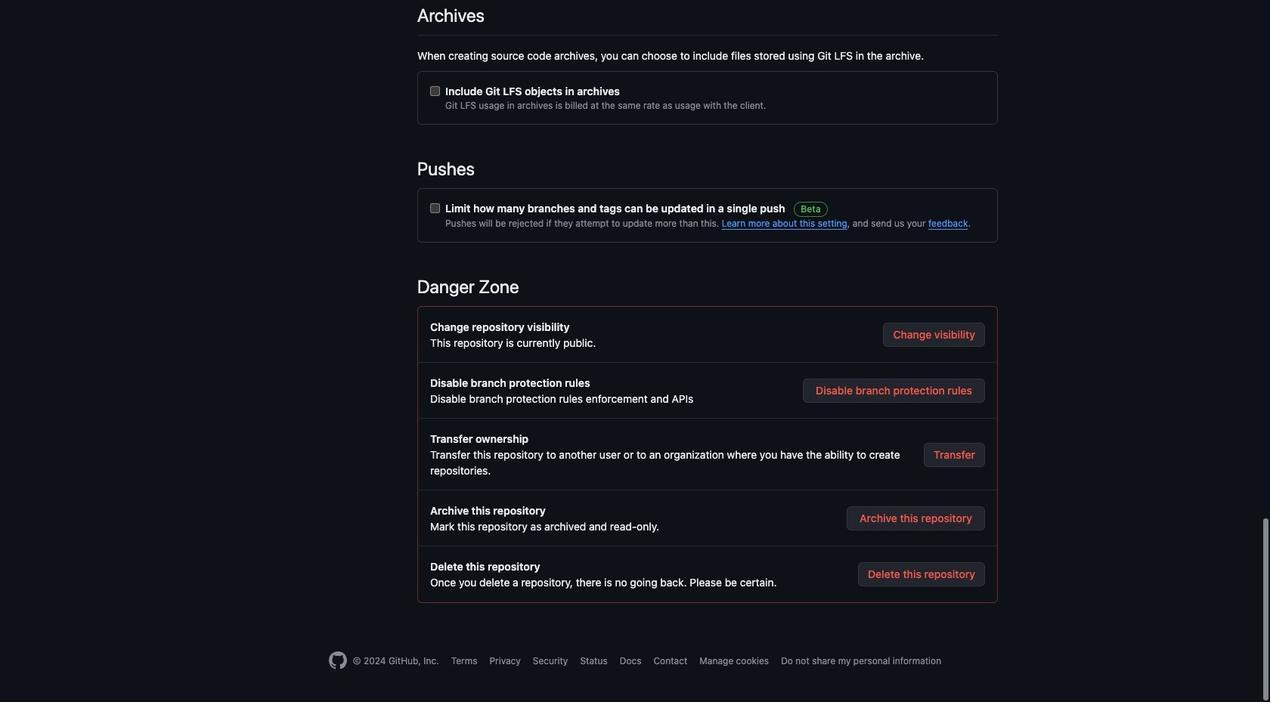 Task type: vqa. For each thing, say whether or not it's contained in the screenshot.
checkbox
yes



Task type: locate. For each thing, give the bounding box(es) containing it.
None checkbox
[[430, 86, 440, 96]]

homepage image
[[329, 652, 347, 670]]

None checkbox
[[430, 203, 440, 213]]



